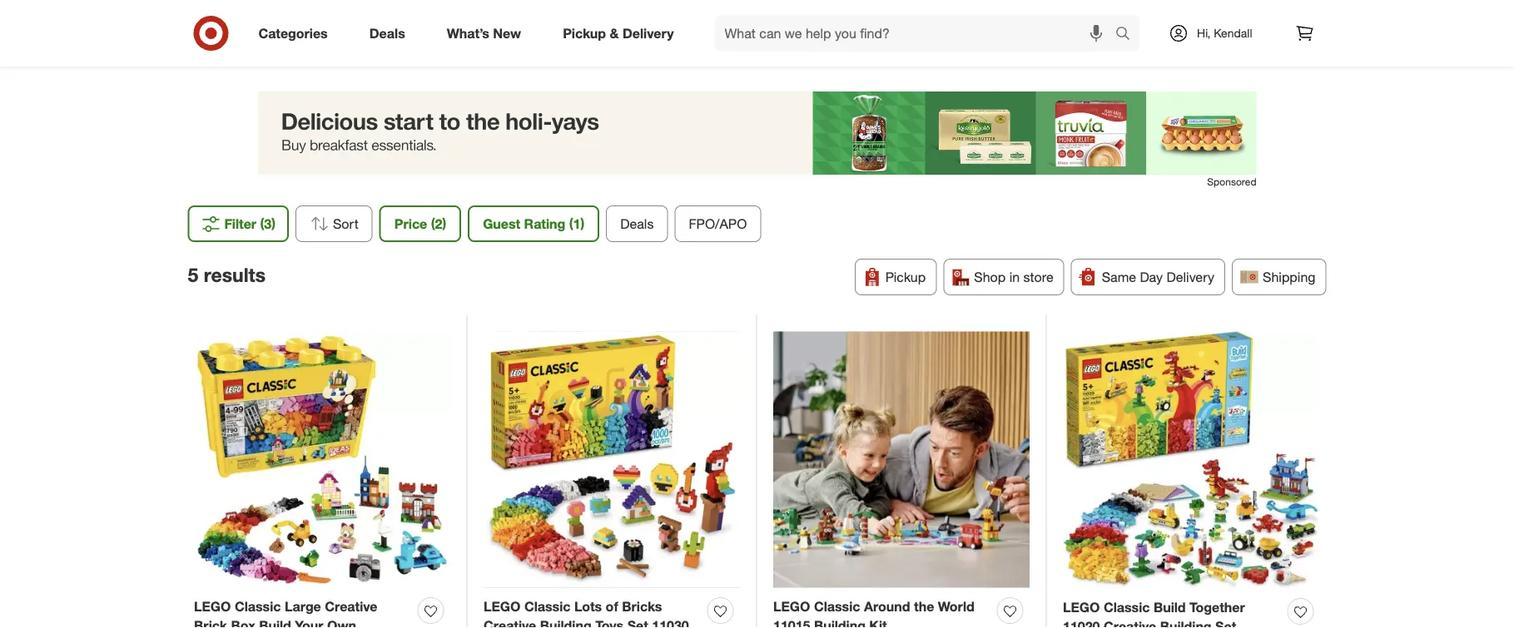 Task type: vqa. For each thing, say whether or not it's contained in the screenshot.
second $14.44 REG $16.99 SALE
no



Task type: locate. For each thing, give the bounding box(es) containing it.
lego classic lots of bricks creative building toys set 11030 link
[[484, 598, 701, 629]]

lego classic build together 11020 creative building set image
[[1063, 332, 1321, 589], [1063, 332, 1321, 589]]

guest rating (1)
[[483, 216, 585, 232]]

experiences
[[755, 50, 829, 67]]

2 horizontal spatial /
[[832, 50, 836, 67]]

/ left ways
[[614, 50, 618, 67]]

lego inside lego classic build together 11020 creative building set
[[1063, 600, 1100, 616]]

shipping
[[1263, 269, 1316, 285]]

1 vertical spatial deals
[[620, 216, 654, 232]]

toys
[[595, 618, 624, 629]]

what's
[[447, 25, 490, 41]]

0 horizontal spatial set
[[627, 618, 648, 629]]

/ right experiences
[[832, 50, 836, 67]]

1 horizontal spatial pickup
[[886, 269, 926, 285]]

1 horizontal spatial /
[[707, 50, 712, 67]]

kit
[[870, 618, 887, 629]]

delivery right day
[[1167, 269, 1215, 285]]

classic inside the lego classic around the world 11015 building kit
[[814, 599, 861, 615]]

0 vertical spatial delivery
[[623, 25, 674, 41]]

build inside lego classic build together 11020 creative building set
[[1154, 600, 1186, 616]]

building down lots
[[540, 618, 592, 629]]

to
[[657, 50, 669, 67]]

same
[[1102, 269, 1137, 285]]

0 horizontal spatial build
[[259, 618, 291, 629]]

deals left what's
[[369, 25, 405, 41]]

creative
[[325, 599, 378, 615], [484, 618, 536, 629], [1104, 619, 1157, 629]]

building
[[540, 618, 592, 629], [814, 618, 866, 629], [1160, 619, 1212, 629]]

deals inside deals link
[[369, 25, 405, 41]]

0 horizontal spatial pickup
[[563, 25, 606, 41]]

0 vertical spatial pickup
[[563, 25, 606, 41]]

shop left in
[[974, 269, 1006, 285]]

building for build
[[1160, 619, 1212, 629]]

1 vertical spatial pickup
[[886, 269, 926, 285]]

build right 'box'
[[259, 618, 291, 629]]

lego classic large creative brick box build your ow
[[194, 599, 391, 629]]

pickup inside button
[[886, 269, 926, 285]]

1 horizontal spatial deals
[[620, 216, 654, 232]]

shop right to
[[672, 50, 704, 67]]

lego for lego classic build together 11020 creative building set
[[1063, 600, 1100, 616]]

classic inside lego classic large creative brick box build your ow
[[235, 599, 281, 615]]

set down together
[[1216, 619, 1237, 629]]

classic for lego classic build together 11020 creative building set
[[1104, 600, 1150, 616]]

search
[[1108, 27, 1148, 43]]

0 vertical spatial shop
[[672, 50, 704, 67]]

1 horizontal spatial build
[[1154, 600, 1186, 616]]

sort
[[333, 216, 359, 232]]

building inside the lego classic around the world 11015 building kit
[[814, 618, 866, 629]]

1 vertical spatial shop
[[974, 269, 1006, 285]]

1 horizontal spatial creative
[[484, 618, 536, 629]]

0 horizontal spatial shop
[[672, 50, 704, 67]]

11015
[[773, 618, 811, 629]]

5 results
[[188, 264, 266, 287]]

delivery inside "button"
[[1167, 269, 1215, 285]]

building inside lego classic lots of bricks creative building toys set 11030
[[540, 618, 592, 629]]

lego classic lots of bricks creative building toys set 11030 image
[[484, 332, 740, 588], [484, 332, 740, 588]]

build left together
[[1154, 600, 1186, 616]]

classic inside lego classic build together 11020 creative building set
[[1104, 600, 1150, 616]]

shop
[[672, 50, 704, 67], [974, 269, 1006, 285]]

build inside lego classic large creative brick box build your ow
[[259, 618, 291, 629]]

delivery up ways
[[623, 25, 674, 41]]

price (2)
[[394, 216, 446, 232]]

pickup button
[[855, 259, 937, 296]]

creative inside lego classic lots of bricks creative building toys set 11030
[[484, 618, 536, 629]]

What can we help you find? suggestions appear below search field
[[715, 15, 1120, 52]]

2 horizontal spatial creative
[[1104, 619, 1157, 629]]

classic inside lego classic lots of bricks creative building toys set 11030
[[524, 599, 571, 615]]

same day delivery
[[1102, 269, 1215, 285]]

creative inside lego classic build together 11020 creative building set
[[1104, 619, 1157, 629]]

pickup
[[563, 25, 606, 41], [886, 269, 926, 285]]

lego inside lego classic large creative brick box build your ow
[[194, 599, 231, 615]]

lego for lego classic around the world 11015 building kit
[[773, 599, 811, 615]]

building left kit
[[814, 618, 866, 629]]

0 vertical spatial build
[[1154, 600, 1186, 616]]

&
[[610, 25, 619, 41]]

11020
[[1063, 619, 1100, 629]]

0 horizontal spatial /
[[614, 50, 618, 67]]

/
[[614, 50, 618, 67], [707, 50, 712, 67], [832, 50, 836, 67]]

delivery
[[623, 25, 674, 41], [1167, 269, 1215, 285]]

lego
[[678, 12, 745, 42], [840, 50, 876, 67], [194, 599, 231, 615], [484, 599, 521, 615], [773, 599, 811, 615], [1063, 600, 1100, 616]]

1 horizontal spatial set
[[1216, 619, 1237, 629]]

building inside lego classic build together 11020 creative building set
[[1160, 619, 1212, 629]]

building for lots
[[540, 618, 592, 629]]

delivery for same day delivery
[[1167, 269, 1215, 285]]

0 horizontal spatial delivery
[[623, 25, 674, 41]]

deals right (1)
[[620, 216, 654, 232]]

set down bricks
[[627, 618, 648, 629]]

lego classic large creative brick box build your own creative toys, kids building kit 10698 image
[[194, 332, 450, 588], [194, 332, 450, 588]]

set
[[627, 618, 648, 629], [1216, 619, 1237, 629]]

1 vertical spatial build
[[259, 618, 291, 629]]

lego inside the lego classic around the world 11015 building kit
[[773, 599, 811, 615]]

2 horizontal spatial building
[[1160, 619, 1212, 629]]

what's new link
[[433, 15, 542, 52]]

1 horizontal spatial shop
[[974, 269, 1006, 285]]

bricks
[[622, 599, 662, 615]]

0 horizontal spatial creative
[[325, 599, 378, 615]]

deals inside 'deals' button
[[620, 216, 654, 232]]

fpo/apo
[[689, 216, 747, 232]]

lego classic build together 11020 creative building set
[[1063, 600, 1245, 629]]

classic
[[752, 12, 836, 42], [879, 50, 922, 67], [235, 599, 281, 615], [524, 599, 571, 615], [814, 599, 861, 615], [1104, 600, 1150, 616]]

of
[[606, 599, 618, 615]]

lego classic around the world 11015 building kit image
[[773, 332, 1030, 588], [773, 332, 1030, 588]]

building down together
[[1160, 619, 1212, 629]]

1 horizontal spatial building
[[814, 618, 866, 629]]

0 horizontal spatial building
[[540, 618, 592, 629]]

pickup & delivery link
[[549, 15, 695, 52]]

hi,
[[1197, 26, 1211, 40]]

search button
[[1108, 15, 1148, 55]]

1 vertical spatial delivery
[[1167, 269, 1215, 285]]

brand experiences link
[[715, 50, 829, 67]]

deals
[[369, 25, 405, 41], [620, 216, 654, 232]]

filter
[[224, 216, 257, 232]]

build
[[1154, 600, 1186, 616], [259, 618, 291, 629]]

0 horizontal spatial deals
[[369, 25, 405, 41]]

0 vertical spatial deals
[[369, 25, 405, 41]]

lego classic large creative brick box build your ow link
[[194, 598, 411, 629]]

rating
[[524, 216, 566, 232]]

lego inside lego classic lots of bricks creative building toys set 11030
[[484, 599, 521, 615]]

world
[[938, 599, 975, 615]]

1 horizontal spatial delivery
[[1167, 269, 1215, 285]]

/ left 'brand'
[[707, 50, 712, 67]]

target
[[574, 50, 610, 67]]

set inside lego classic build together 11020 creative building set
[[1216, 619, 1237, 629]]

your
[[295, 618, 324, 629]]



Task type: describe. For each thing, give the bounding box(es) containing it.
advertisement region
[[258, 91, 1257, 175]]

lego classic lots of bricks creative building toys set 11030
[[484, 599, 689, 629]]

in
[[1010, 269, 1020, 285]]

hi, kendall
[[1197, 26, 1253, 40]]

categories
[[259, 25, 328, 41]]

box
[[231, 618, 255, 629]]

shop inside "lego classic target / ways to shop / brand experiences / lego classic (5)"
[[672, 50, 704, 67]]

day
[[1140, 269, 1163, 285]]

results
[[204, 264, 266, 287]]

pickup for pickup & delivery
[[563, 25, 606, 41]]

sort button
[[296, 206, 373, 242]]

creative inside lego classic large creative brick box build your ow
[[325, 599, 378, 615]]

categories link
[[244, 15, 349, 52]]

delivery for pickup & delivery
[[623, 25, 674, 41]]

lego classic target / ways to shop / brand experiences / lego classic (5)
[[574, 12, 941, 67]]

creative for lego classic lots of bricks creative building toys set 11030
[[484, 618, 536, 629]]

deals button
[[606, 206, 668, 242]]

(1)
[[569, 216, 585, 232]]

pickup & delivery
[[563, 25, 674, 41]]

deals link
[[355, 15, 426, 52]]

kendall
[[1214, 26, 1253, 40]]

(2)
[[431, 216, 446, 232]]

brick
[[194, 618, 227, 629]]

classic for lego classic large creative brick box build your ow
[[235, 599, 281, 615]]

together
[[1190, 600, 1245, 616]]

new
[[493, 25, 521, 41]]

shop in store
[[974, 269, 1054, 285]]

set inside lego classic lots of bricks creative building toys set 11030
[[627, 618, 648, 629]]

5
[[188, 264, 198, 287]]

creative for lego classic build together 11020 creative building set
[[1104, 619, 1157, 629]]

brand
[[715, 50, 751, 67]]

fpo/apo button
[[675, 206, 761, 242]]

shop in store button
[[944, 259, 1065, 296]]

guest
[[483, 216, 520, 232]]

deals for deals link
[[369, 25, 405, 41]]

lots
[[574, 599, 602, 615]]

deals for 'deals' button
[[620, 216, 654, 232]]

what's new
[[447, 25, 521, 41]]

same day delivery button
[[1071, 259, 1226, 296]]

shop inside button
[[974, 269, 1006, 285]]

sponsored
[[1208, 176, 1257, 188]]

around
[[864, 599, 911, 615]]

2 / from the left
[[707, 50, 712, 67]]

lego for lego classic lots of bricks creative building toys set 11030
[[484, 599, 521, 615]]

building for around
[[814, 618, 866, 629]]

lego classic around the world 11015 building kit
[[773, 599, 975, 629]]

(3)
[[260, 216, 276, 232]]

shipping button
[[1232, 259, 1327, 296]]

1 / from the left
[[614, 50, 618, 67]]

classic for lego classic lots of bricks creative building toys set 11030
[[524, 599, 571, 615]]

lego classic around the world 11015 building kit link
[[773, 598, 991, 629]]

pickup for pickup
[[886, 269, 926, 285]]

lego classic build together 11020 creative building set link
[[1063, 599, 1281, 629]]

large
[[285, 599, 321, 615]]

classic for lego classic around the world 11015 building kit
[[814, 599, 861, 615]]

the
[[914, 599, 934, 615]]

store
[[1024, 269, 1054, 285]]

3 / from the left
[[832, 50, 836, 67]]

ways
[[621, 50, 653, 67]]

filter (3) button
[[188, 206, 289, 242]]

(5)
[[926, 50, 941, 67]]

filter (3)
[[224, 216, 276, 232]]

11030
[[652, 618, 689, 629]]

price
[[394, 216, 427, 232]]

lego for lego classic large creative brick box build your ow
[[194, 599, 231, 615]]



